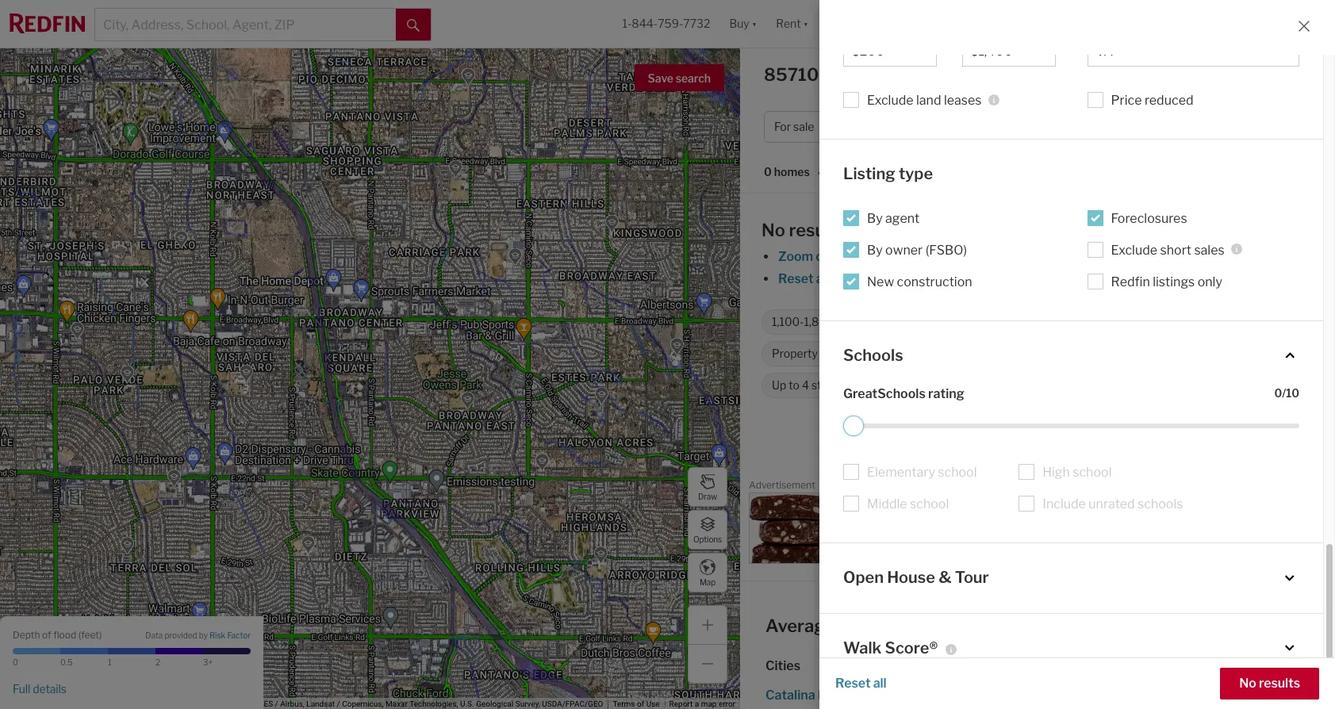 Task type: locate. For each thing, give the bounding box(es) containing it.
0 inside 0 homes • sort : recommended
[[764, 165, 772, 179]]

copernicus,
[[342, 700, 384, 709]]

terms of use
[[613, 700, 660, 709]]

map down options
[[700, 577, 716, 587]]

85710, up cities heading
[[985, 616, 1044, 636]]

to right hoa at the right of the page
[[1091, 315, 1102, 329]]

for down walk
[[861, 688, 878, 703]]

0 horizontal spatial no
[[762, 220, 785, 240]]

map data ©2023 google  imagery ©2023 , airbus, cnes / airbus, landsat / copernicus, maxar technologies, u.s. geological survey, usda/fpac/geo
[[78, 700, 603, 709]]

a
[[695, 700, 699, 709]]

homes
[[774, 165, 810, 179], [1152, 271, 1192, 286], [818, 688, 859, 703]]

list box up "leases"
[[962, 35, 1056, 67]]

map inside button
[[700, 577, 716, 587]]

school right high
[[1073, 465, 1112, 480]]

1 list box from the left
[[843, 35, 937, 67]]

survey,
[[516, 700, 540, 709]]

2 ©2023 from the left
[[197, 700, 221, 709]]

list box
[[843, 35, 937, 67], [962, 35, 1056, 67], [1087, 35, 1300, 67]]

1 vertical spatial all
[[873, 676, 887, 691]]

0 vertical spatial report
[[1292, 482, 1316, 491]]

0 vertical spatial all
[[816, 271, 830, 286]]

of right one
[[959, 271, 971, 286]]

0 horizontal spatial results
[[789, 220, 847, 240]]

1 horizontal spatial reset
[[836, 676, 871, 691]]

0 vertical spatial up
[[1075, 315, 1088, 329]]

for up land
[[918, 64, 942, 85]]

1 vertical spatial reset
[[836, 676, 871, 691]]

1 horizontal spatial results
[[1259, 676, 1300, 691]]

flood
[[53, 629, 76, 641]]

1 vertical spatial by
[[867, 242, 883, 258]]

airbus,
[[227, 700, 251, 709], [280, 700, 305, 709]]

more
[[1118, 271, 1149, 286]]

0 horizontal spatial exclude
[[867, 93, 914, 108]]

map for map data ©2023 google  imagery ©2023 , airbus, cnes / airbus, landsat / copernicus, maxar technologies, u.s. geological survey, usda/fpac/geo
[[78, 700, 94, 709]]

2 horizontal spatial homes
[[1152, 271, 1192, 286]]

1 vertical spatial 85710,
[[985, 616, 1044, 636]]

1 vertical spatial results
[[1259, 676, 1300, 691]]

0 horizontal spatial report
[[669, 700, 693, 709]]

reset inside "button"
[[836, 676, 871, 691]]

1 by from the top
[[867, 211, 883, 226]]

1 horizontal spatial 0
[[764, 165, 772, 179]]

or
[[871, 271, 884, 286]]

lot
[[992, 315, 1005, 329]]

map left data
[[78, 700, 94, 709]]

remove 3 acres-5 acres lot image
[[1014, 317, 1023, 327]]

of inside zoom out reset all filters or remove one of your filters below to see more homes
[[959, 271, 971, 286]]

by left agent
[[867, 211, 883, 226]]

,
[[223, 700, 225, 709]]

listing type
[[843, 164, 933, 183]]

1 vertical spatial of
[[42, 629, 51, 641]]

sale right for
[[794, 120, 814, 134]]

1 horizontal spatial no results
[[1240, 676, 1300, 691]]

0 horizontal spatial up
[[839, 347, 852, 361]]

&
[[939, 568, 952, 587]]

1 vertical spatial 0
[[1275, 386, 1282, 400]]

reset inside zoom out reset all filters or remove one of your filters below to see more homes
[[778, 271, 814, 286]]

exclude up more
[[1111, 242, 1158, 258]]

u.s.
[[460, 700, 474, 709]]

0 vertical spatial no results
[[762, 220, 847, 240]]

1 horizontal spatial airbus,
[[280, 700, 305, 709]]

of for depth of flood ( feet )
[[42, 629, 51, 641]]

7732
[[683, 17, 710, 30]]

0 vertical spatial homes
[[774, 165, 810, 179]]

map
[[701, 700, 717, 709]]

0 horizontal spatial of
[[42, 629, 51, 641]]

to
[[1079, 271, 1091, 286], [1091, 315, 1102, 329], [855, 347, 865, 361], [789, 379, 800, 392]]

terms of use link
[[613, 700, 660, 709]]

0 vertical spatial no
[[762, 220, 785, 240]]

cnes
[[253, 700, 273, 709]]

1 vertical spatial sale
[[881, 688, 905, 703]]

0 vertical spatial sale
[[794, 120, 814, 134]]

list box up exclude land leases
[[843, 35, 937, 67]]

google
[[140, 700, 165, 709]]

property tax up to $2,000/year
[[772, 347, 933, 361]]

school
[[938, 465, 977, 480], [1073, 465, 1112, 480], [910, 497, 949, 512]]

az left homes
[[827, 64, 852, 85]]

exclude for exclude land leases
[[867, 93, 914, 108]]

walk score®
[[843, 638, 938, 657]]

0 horizontal spatial airbus,
[[227, 700, 251, 709]]

no results button
[[1221, 668, 1320, 700]]

/ right cnes
[[275, 700, 278, 709]]

1 vertical spatial no results
[[1240, 676, 1300, 691]]

2 horizontal spatial 0
[[1275, 386, 1282, 400]]

1 horizontal spatial homes
[[818, 688, 859, 703]]

1 vertical spatial exclude
[[1111, 242, 1158, 258]]

homes right catalina
[[818, 688, 859, 703]]

1 horizontal spatial filters
[[1003, 271, 1038, 286]]

•
[[818, 166, 821, 180]]

homes for 0 homes • sort : recommended
[[774, 165, 810, 179]]

prices
[[889, 616, 940, 636]]

0 horizontal spatial az
[[827, 64, 852, 85]]

1 horizontal spatial for
[[918, 64, 942, 85]]

1 filters from the left
[[832, 271, 868, 286]]

by for by agent
[[867, 211, 883, 226]]

all inside "button"
[[873, 676, 887, 691]]

0 horizontal spatial map
[[78, 700, 94, 709]]

acres-
[[919, 315, 952, 329]]

details
[[33, 682, 67, 696]]

open
[[843, 568, 884, 587]]

homes inside zoom out reset all filters or remove one of your filters below to see more homes
[[1152, 271, 1192, 286]]

$2,000/year
[[868, 347, 933, 361]]

greatschools
[[843, 386, 926, 402]]

1 horizontal spatial list box
[[962, 35, 1056, 67]]

report a map error link
[[669, 700, 736, 709]]

report for report a map error
[[669, 700, 693, 709]]

2 vertical spatial homes
[[818, 688, 859, 703]]

0 vertical spatial exclude
[[867, 93, 914, 108]]

exclude short sales
[[1111, 242, 1225, 258]]

2 / from the left
[[337, 700, 340, 709]]

draw
[[698, 492, 717, 501]]

up right hoa at the right of the page
[[1075, 315, 1088, 329]]

85710, up for sale
[[764, 64, 823, 85]]

©2023
[[114, 700, 138, 709], [197, 700, 221, 709]]

2 by from the top
[[867, 242, 883, 258]]

0 vertical spatial reset
[[778, 271, 814, 286]]

all down the walk score®
[[873, 676, 887, 691]]

advertisement
[[749, 479, 816, 491]]

rating
[[928, 386, 965, 402]]

1 vertical spatial report
[[669, 700, 693, 709]]

stories
[[812, 379, 847, 392]]

short
[[1160, 242, 1192, 258]]

agent
[[886, 211, 920, 226]]

by
[[867, 211, 883, 226], [867, 242, 883, 258]]

up
[[772, 379, 787, 392]]

2 filters from the left
[[1003, 271, 1038, 286]]

of left flood
[[42, 629, 51, 641]]

sale down the walk score®
[[881, 688, 905, 703]]

to left see
[[1079, 271, 1091, 286]]

report left a
[[669, 700, 693, 709]]

1 airbus, from the left
[[227, 700, 251, 709]]

map for map
[[700, 577, 716, 587]]

one
[[934, 271, 956, 286]]

0 for homes
[[764, 165, 772, 179]]

to inside zoom out reset all filters or remove one of your filters below to see more homes
[[1079, 271, 1091, 286]]

1 vertical spatial homes
[[1152, 271, 1192, 286]]

1 horizontal spatial up
[[1075, 315, 1088, 329]]

0 vertical spatial map
[[700, 577, 716, 587]]

homes left "•"
[[774, 165, 810, 179]]

map region
[[0, 2, 922, 709]]

1 horizontal spatial no
[[1240, 676, 1257, 691]]

1 vertical spatial up
[[839, 347, 852, 361]]

breadcrumbs element
[[756, 430, 1320, 454]]

759-
[[658, 17, 683, 30]]

no results inside button
[[1240, 676, 1300, 691]]

©2023 left ,
[[197, 700, 221, 709]]

1 vertical spatial no
[[1240, 676, 1257, 691]]

of for terms of use
[[637, 700, 644, 709]]

recommended button
[[855, 165, 951, 180]]

school right elementary on the right of the page
[[938, 465, 977, 480]]

0 horizontal spatial sale
[[794, 120, 814, 134]]

az up walk score® "link"
[[1048, 616, 1073, 636]]

2
[[156, 658, 160, 667]]

airbus, left landsat
[[280, 700, 305, 709]]

by for by owner (fsbo)
[[867, 242, 883, 258]]

0 horizontal spatial reset
[[778, 271, 814, 286]]

walk
[[843, 638, 882, 657]]

reset down zoom
[[778, 271, 814, 286]]

map
[[700, 577, 716, 587], [78, 700, 94, 709]]

by up or
[[867, 242, 883, 258]]

unrated
[[1089, 497, 1135, 512]]

2023
[[944, 379, 972, 392]]

0 horizontal spatial all
[[816, 271, 830, 286]]

1 ©2023 from the left
[[114, 700, 138, 709]]

0 vertical spatial az
[[827, 64, 852, 85]]

up right tax
[[839, 347, 852, 361]]

1 horizontal spatial all
[[873, 676, 887, 691]]

homes down exclude short sales
[[1152, 271, 1192, 286]]

ad
[[1318, 482, 1327, 491]]

2 horizontal spatial of
[[959, 271, 971, 286]]

/ right landsat
[[337, 700, 340, 709]]

1 horizontal spatial ©2023
[[197, 700, 221, 709]]

filters left or
[[832, 271, 868, 286]]

0 horizontal spatial for
[[861, 688, 878, 703]]

school for middle school
[[910, 497, 949, 512]]

1 vertical spatial map
[[78, 700, 94, 709]]

by agent
[[867, 211, 920, 226]]

search
[[676, 71, 711, 85]]

sale inside "button"
[[794, 120, 814, 134]]

of left use at bottom
[[637, 700, 644, 709]]

your
[[974, 271, 1001, 286]]

property
[[772, 347, 818, 361]]

0 horizontal spatial filters
[[832, 271, 868, 286]]

1 horizontal spatial /
[[337, 700, 340, 709]]

average home prices near 85710, az
[[766, 616, 1073, 636]]

1
[[108, 658, 112, 667]]

0 vertical spatial by
[[867, 211, 883, 226]]

data
[[96, 700, 112, 709]]

middle school
[[867, 497, 949, 512]]

owner
[[886, 242, 923, 258]]

2 vertical spatial of
[[637, 700, 644, 709]]

0 vertical spatial of
[[959, 271, 971, 286]]

for sale
[[774, 120, 814, 134]]

schools
[[843, 346, 904, 365]]

0 vertical spatial 0
[[764, 165, 772, 179]]

sq.
[[837, 315, 852, 329]]

all inside zoom out reset all filters or remove one of your filters below to see more homes
[[816, 271, 830, 286]]

list box up reduced
[[1087, 35, 1300, 67]]

construction
[[897, 274, 972, 289]]

report left ad
[[1292, 482, 1316, 491]]

to right tax
[[855, 347, 865, 361]]

high school
[[1043, 465, 1112, 480]]

2 horizontal spatial list box
[[1087, 35, 1300, 67]]

1 horizontal spatial of
[[637, 700, 644, 709]]

0 horizontal spatial homes
[[774, 165, 810, 179]]

out
[[816, 249, 836, 264]]

©2023 right data
[[114, 700, 138, 709]]

exclude down homes
[[867, 93, 914, 108]]

no inside button
[[1240, 676, 1257, 691]]

0 horizontal spatial ©2023
[[114, 700, 138, 709]]

sale
[[794, 120, 814, 134], [881, 688, 905, 703]]

all down out
[[816, 271, 830, 286]]

1 horizontal spatial map
[[700, 577, 716, 587]]

homes inside 0 homes • sort : recommended
[[774, 165, 810, 179]]

report inside "button"
[[1292, 482, 1316, 491]]

score®
[[885, 638, 938, 657]]

1 horizontal spatial sale
[[881, 688, 905, 703]]

1 horizontal spatial report
[[1292, 482, 1316, 491]]

0 horizontal spatial list box
[[843, 35, 937, 67]]

1 / from the left
[[275, 700, 278, 709]]

reset down walk
[[836, 676, 871, 691]]

1 horizontal spatial az
[[1048, 616, 1073, 636]]

report for report ad
[[1292, 482, 1316, 491]]

None range field
[[843, 416, 1300, 436]]

3 list box from the left
[[1087, 35, 1300, 67]]

draw button
[[688, 467, 728, 507]]

844-
[[632, 17, 658, 30]]

airbus, right ,
[[227, 700, 251, 709]]

foreclosures
[[1111, 211, 1188, 226]]

0 horizontal spatial 85710,
[[764, 64, 823, 85]]

school down the elementary school
[[910, 497, 949, 512]]

0 for /10
[[1275, 386, 1282, 400]]

0 horizontal spatial /
[[275, 700, 278, 709]]

4
[[802, 379, 809, 392]]

1 horizontal spatial exclude
[[1111, 242, 1158, 258]]

3 acres-5 acres lot
[[909, 315, 1005, 329]]

2 vertical spatial 0
[[13, 658, 18, 667]]

filters right your
[[1003, 271, 1038, 286]]

0 vertical spatial for
[[918, 64, 942, 85]]

remove hoa up to $300/month image
[[1180, 317, 1189, 327]]



Task type: vqa. For each thing, say whether or not it's contained in the screenshot.
left the Center,
no



Task type: describe. For each thing, give the bounding box(es) containing it.
imagery
[[167, 700, 195, 709]]

1,100-1,800 sq. ft.
[[772, 315, 865, 329]]

greatschools rating
[[843, 386, 965, 402]]

save search
[[648, 71, 711, 85]]

options button
[[688, 510, 728, 550]]

:
[[853, 165, 855, 179]]

high
[[1043, 465, 1070, 480]]

0 vertical spatial 85710,
[[764, 64, 823, 85]]

listing
[[843, 164, 896, 183]]

below
[[1040, 271, 1076, 286]]

0 /10
[[1275, 386, 1300, 400]]

leases
[[944, 93, 982, 108]]

ft.
[[854, 315, 865, 329]]

average
[[766, 616, 835, 636]]

sales
[[1194, 242, 1225, 258]]

/10
[[1282, 386, 1300, 400]]

1 horizontal spatial 85710,
[[985, 616, 1044, 636]]

for
[[774, 120, 791, 134]]

results inside button
[[1259, 676, 1300, 691]]

include
[[1043, 497, 1086, 512]]

open house & tour link
[[843, 567, 1300, 589]]

remove
[[886, 271, 931, 286]]

cities heading
[[766, 658, 1310, 675]]

remove 1,100-1,800 sq. ft. image
[[875, 317, 884, 327]]

data
[[145, 631, 163, 641]]

by
[[199, 631, 208, 641]]

homes for catalina homes for sale
[[818, 688, 859, 703]]

open house & tour
[[843, 568, 989, 587]]

usda/fpac/geo
[[542, 700, 603, 709]]

new construction
[[867, 274, 972, 289]]

1 vertical spatial az
[[1048, 616, 1073, 636]]

terms
[[613, 700, 635, 709]]

hoa up to $300/month
[[1049, 315, 1171, 329]]

to left 4
[[789, 379, 800, 392]]

ad region
[[749, 492, 1327, 564]]

recommended
[[858, 165, 938, 179]]

(
[[78, 629, 81, 641]]

by owner (fsbo)
[[867, 242, 967, 258]]

school for high school
[[1073, 465, 1112, 480]]

house
[[887, 568, 936, 587]]

maxar
[[386, 700, 408, 709]]

2 airbus, from the left
[[280, 700, 305, 709]]

landsat
[[306, 700, 335, 709]]

0 homes • sort : recommended
[[764, 165, 938, 180]]

zoom
[[778, 249, 813, 264]]

up to 4 stories
[[772, 379, 847, 392]]

school for elementary school
[[938, 465, 977, 480]]

schools link
[[843, 345, 1300, 367]]

1,800
[[804, 315, 834, 329]]

walk score® link
[[843, 638, 1300, 659]]

technologies,
[[410, 700, 458, 709]]

)
[[99, 629, 102, 641]]

risk
[[210, 631, 226, 641]]

reset all filters button
[[778, 271, 868, 286]]

data provided by risk factor
[[145, 631, 251, 641]]

5
[[952, 315, 959, 329]]

catalina
[[766, 688, 815, 703]]

0 horizontal spatial 0
[[13, 658, 18, 667]]

for sale button
[[764, 111, 845, 143]]

sort
[[829, 165, 853, 179]]

1-
[[622, 17, 632, 30]]

type
[[899, 164, 933, 183]]

exclude land leases
[[867, 93, 982, 108]]

provided
[[165, 631, 197, 641]]

schools
[[1138, 497, 1183, 512]]

0 horizontal spatial no results
[[762, 220, 847, 240]]

reduced
[[1145, 93, 1194, 108]]

depth
[[13, 629, 40, 641]]

report ad
[[1292, 482, 1327, 491]]

use
[[646, 700, 660, 709]]

3
[[909, 315, 917, 329]]

listings
[[1153, 274, 1195, 289]]

price reduced
[[1111, 93, 1194, 108]]

report a map error
[[669, 700, 736, 709]]

feet
[[81, 629, 99, 641]]

exclude for exclude short sales
[[1111, 242, 1158, 258]]

submit search image
[[407, 19, 420, 32]]

1,100-
[[772, 315, 804, 329]]

built after 2023
[[890, 379, 972, 392]]

85710, az homes for sale
[[764, 64, 982, 85]]

1 vertical spatial for
[[861, 688, 878, 703]]

sale
[[946, 64, 982, 85]]

google image
[[4, 689, 56, 709]]

elementary
[[867, 465, 935, 480]]

2 list box from the left
[[962, 35, 1056, 67]]

hoa
[[1049, 315, 1073, 329]]

reset all button
[[836, 668, 887, 700]]

$300/month
[[1104, 315, 1171, 329]]

0.5
[[60, 658, 73, 667]]

map button
[[688, 553, 728, 593]]

options
[[693, 534, 722, 544]]

zoom out reset all filters or remove one of your filters below to see more homes
[[778, 249, 1192, 286]]

factor
[[227, 631, 251, 641]]

acres
[[961, 315, 990, 329]]

full details button
[[13, 682, 67, 696]]

0 vertical spatial results
[[789, 220, 847, 240]]



